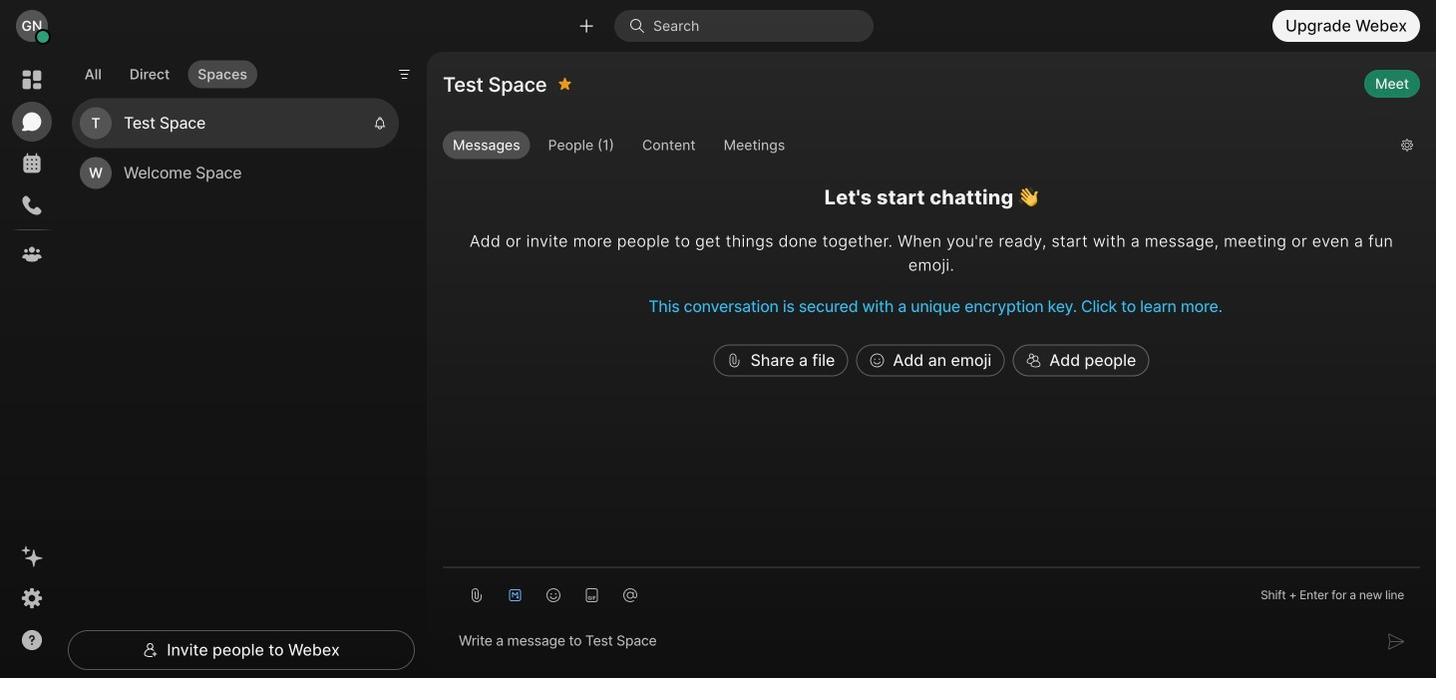 Task type: locate. For each thing, give the bounding box(es) containing it.
test space, you will be notified of all new messages in this space list item
[[72, 98, 399, 148]]

group
[[443, 131, 1386, 164]]

message composer toolbar element
[[443, 568, 1420, 614]]

navigation
[[0, 52, 64, 678]]

welcome space list item
[[72, 148, 399, 198]]

tab list
[[70, 48, 262, 94]]



Task type: describe. For each thing, give the bounding box(es) containing it.
webex tab list
[[12, 60, 52, 274]]

you will be notified of all new messages in this space image
[[373, 116, 387, 130]]



Task type: vqa. For each thing, say whether or not it's contained in the screenshot.
Recurring_12 icon
no



